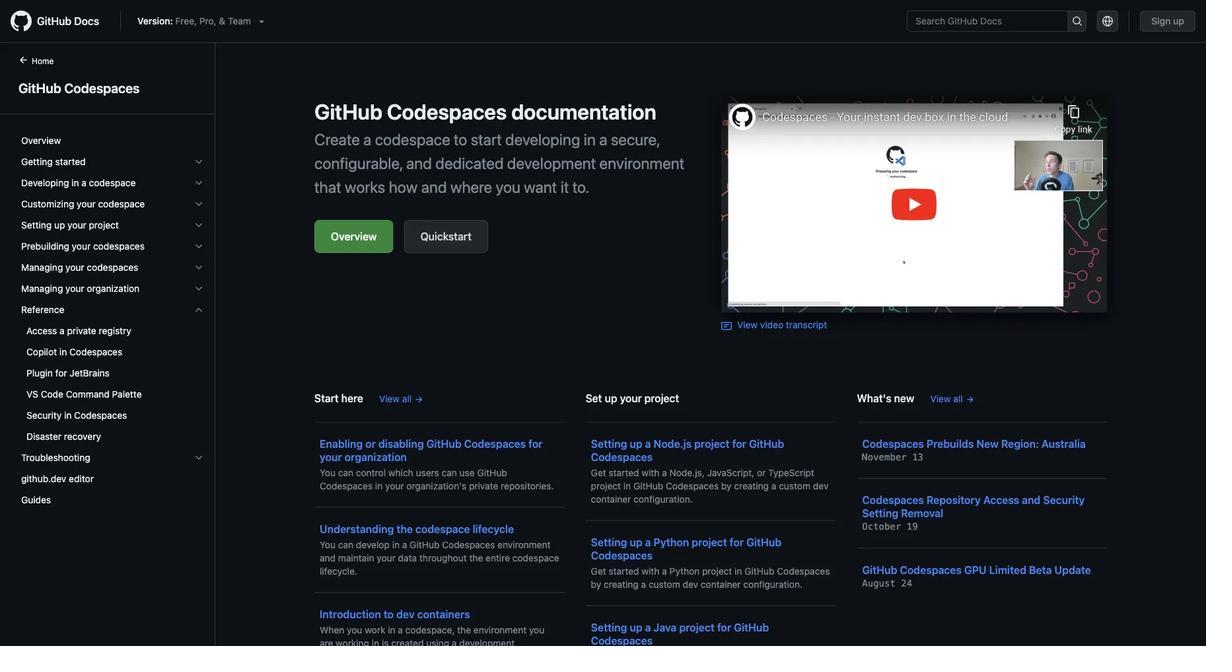 Task type: vqa. For each thing, say whether or not it's contained in the screenshot.
Most
no



Task type: describe. For each thing, give the bounding box(es) containing it.
prebuilding your codespaces
[[21, 241, 145, 252]]

reference button
[[16, 299, 209, 320]]

for for setting up a python project for github codespaces
[[730, 536, 744, 548]]

jetbrains
[[70, 368, 110, 379]]

sc 9kayk9 0 image for setting up your project
[[194, 220, 204, 231]]

or inside enabling or disabling github codespaces for your organization you can control which users can use github codespaces in your organization's private repositories.
[[365, 437, 376, 450]]

copilot in codespaces link
[[16, 342, 209, 363]]

github inside setting up a java project for github codespaces
[[734, 621, 769, 634]]

github.dev
[[21, 473, 66, 484]]

guides link
[[16, 490, 209, 511]]

organization inside managing your organization dropdown button
[[87, 283, 140, 294]]

organization inside enabling or disabling github codespaces for your organization you can control which users can use github codespaces in your organization's private repositories.
[[345, 451, 407, 463]]

developing in a codespace button
[[16, 172, 209, 194]]

configuration. inside setting up a python project for github codespaces get started with a python project in github codespaces by creating a custom dev container configuration.
[[744, 579, 803, 590]]

sc 9kayk9 0 image for reference
[[194, 305, 204, 315]]

github codespaces element
[[0, 54, 215, 645]]

reference element containing reference
[[11, 299, 215, 447]]

a inside understanding the codespace lifecycle you can develop in a github codespaces environment and maintain your data throughout the entire codespace lifecycle.
[[402, 539, 407, 550]]

view all for start here
[[379, 393, 412, 404]]

developing in a codespace
[[21, 177, 136, 188]]

your down developing in a codespace
[[77, 199, 96, 209]]

sc 9kayk9 0 image for customizing your codespace
[[194, 199, 204, 209]]

with for node.js
[[642, 467, 660, 478]]

view all link for start here
[[379, 392, 424, 406]]

security in codespaces
[[26, 410, 127, 421]]

0 vertical spatial python
[[654, 536, 689, 548]]

your down managing your codespaces
[[65, 283, 84, 294]]

data
[[398, 552, 417, 563]]

codespaces for prebuilding your codespaces
[[93, 241, 145, 252]]

copilot
[[26, 347, 57, 357]]

setting up your project button
[[16, 215, 209, 236]]

developing
[[21, 177, 69, 188]]

disaster recovery link
[[16, 426, 209, 447]]

0 horizontal spatial overview link
[[16, 130, 209, 151]]

view for codespaces prebuilds new region: australia
[[931, 393, 951, 404]]

reference
[[21, 304, 64, 315]]

for for enabling or disabling github codespaces for your organization
[[529, 437, 543, 450]]

development
[[507, 154, 596, 172]]

and inside understanding the codespace lifecycle you can develop in a github codespaces environment and maintain your data throughout the entire codespace lifecycle.
[[320, 552, 336, 563]]

team
[[228, 16, 251, 26]]

getting started button
[[16, 151, 209, 172]]

setting inside codespaces repository access and security setting removal october 19
[[862, 507, 899, 520]]

home link
[[13, 55, 75, 68]]

repositories.
[[501, 480, 554, 491]]

codespaces inside understanding the codespace lifecycle you can develop in a github codespaces environment and maintain your data throughout the entire codespace lifecycle.
[[442, 539, 495, 550]]

october
[[862, 521, 901, 532]]

vs code command palette link
[[16, 384, 209, 405]]

to inside github codespaces documentation create a codespace to start developing in a secure, configurable, and dedicated development environment that works how and where you want it to.
[[454, 130, 467, 149]]

private inside the github codespaces element
[[67, 325, 96, 336]]

setting for setting up a node.js project for github codespaces get started with a node.js, javascript, or typescript project in github codespaces by creating a custom dev container configuration.
[[591, 437, 627, 450]]

setting for setting up a java project for github codespaces
[[591, 621, 627, 634]]

setting up a java project for github codespaces
[[591, 621, 769, 646]]

use
[[460, 467, 475, 478]]

repository
[[927, 494, 981, 506]]

sc 9kayk9 0 image for managing your organization
[[194, 283, 204, 294]]

project inside setting up your project dropdown button
[[89, 220, 119, 231]]

github.dev editor link
[[16, 468, 209, 490]]

limited
[[989, 564, 1027, 576]]

introduction
[[320, 608, 381, 620]]

access inside codespaces repository access and security setting removal october 19
[[984, 494, 1020, 506]]

disaster
[[26, 431, 61, 442]]

pro,
[[199, 16, 216, 26]]

0 vertical spatial the
[[397, 523, 413, 535]]

&
[[219, 16, 225, 26]]

environment for lifecycle
[[498, 539, 551, 550]]

codespaces inside codespaces repository access and security setting removal october 19
[[862, 494, 924, 506]]

codespaces inside the codespaces prebuilds new region: australia november 13
[[862, 437, 924, 450]]

codespaces repository access and security setting removal october 19
[[862, 494, 1085, 532]]

by inside setting up a python project for github codespaces get started with a python project in github codespaces by creating a custom dev container configuration.
[[591, 579, 601, 590]]

container inside setting up a python project for github codespaces get started with a python project in github codespaces by creating a custom dev container configuration.
[[701, 579, 741, 590]]

new
[[894, 392, 915, 404]]

sc 9kayk9 0 image for prebuilding your codespaces
[[194, 241, 204, 252]]

your up managing your organization
[[65, 262, 84, 273]]

2 horizontal spatial you
[[529, 624, 545, 635]]

node.js,
[[670, 467, 705, 478]]

managing your organization button
[[16, 278, 209, 299]]

in inside github codespaces documentation create a codespace to start developing in a secure, configurable, and dedicated development environment that works how and where you want it to.
[[584, 130, 596, 149]]

typescript
[[768, 467, 815, 478]]

editor
[[69, 473, 94, 484]]

view for enabling or disabling github codespaces for your organization
[[379, 393, 400, 404]]

dedicated
[[436, 154, 504, 172]]

prebuilds
[[927, 437, 974, 450]]

started for setting up a node.js project for github codespaces
[[609, 467, 639, 478]]

1 vertical spatial the
[[469, 552, 483, 563]]

throughout
[[420, 552, 467, 563]]

quickstart link
[[404, 220, 488, 253]]

access inside 'access a private registry' link
[[26, 325, 57, 336]]

security inside codespaces repository access and security setting removal october 19
[[1043, 494, 1085, 506]]

gpu
[[965, 564, 987, 576]]

access a private registry
[[26, 325, 131, 336]]

troubleshooting
[[21, 452, 90, 463]]

dev inside introduction to dev containers when you work in a codespace, the environment you are working in is created using a developmen
[[396, 608, 415, 620]]

getting
[[21, 156, 53, 167]]

prebuilding your codespaces button
[[16, 236, 209, 257]]

view video transcript link
[[721, 319, 827, 331]]

managing your organization
[[21, 283, 140, 294]]

you inside github codespaces documentation create a codespace to start developing in a secure, configurable, and dedicated development environment that works how and where you want it to.
[[496, 178, 521, 196]]

github codespaces documentation create a codespace to start developing in a secure, configurable, and dedicated development environment that works how and where you want it to.
[[314, 99, 685, 196]]

managing for managing your organization
[[21, 283, 63, 294]]

search image
[[1072, 16, 1083, 26]]

codespaces inside copilot in codespaces link
[[69, 347, 122, 357]]

13
[[913, 452, 924, 462]]

environment inside github codespaces documentation create a codespace to start developing in a secure, configurable, and dedicated development environment that works how and where you want it to.
[[600, 154, 685, 172]]

plugin for jetbrains link
[[16, 363, 209, 384]]

1 horizontal spatial overview
[[331, 230, 377, 243]]

version:
[[137, 16, 173, 26]]

codespace inside dropdown button
[[98, 199, 145, 209]]

github inside github codespaces link
[[18, 80, 61, 95]]

sign up link
[[1140, 11, 1196, 32]]

update
[[1055, 564, 1091, 576]]

developing
[[505, 130, 580, 149]]

in inside security in codespaces link
[[64, 410, 72, 421]]

for inside the github codespaces element
[[55, 368, 67, 379]]

github codespaces gpu limited beta update august 24
[[862, 564, 1091, 589]]

github docs link
[[11, 11, 110, 32]]

your right set in the left bottom of the page
[[620, 392, 642, 404]]

transcript
[[786, 319, 827, 330]]

in inside setting up a node.js project for github codespaces get started with a node.js, javascript, or typescript project in github codespaces by creating a custom dev container configuration.
[[624, 480, 631, 491]]

getting started
[[21, 156, 86, 167]]

create
[[314, 130, 360, 149]]

in inside copilot in codespaces link
[[59, 347, 67, 357]]

and up how
[[406, 154, 432, 172]]

copilot in codespaces
[[26, 347, 122, 357]]

beta
[[1029, 564, 1052, 576]]

sc 9kayk9 0 image for managing your codespaces
[[194, 262, 204, 273]]

19
[[907, 521, 918, 532]]

up for setting up a java project for github codespaces
[[630, 621, 643, 634]]

palette
[[112, 389, 142, 400]]

in inside developing in a codespace dropdown button
[[71, 177, 79, 188]]

which
[[388, 467, 413, 478]]

with for python
[[642, 566, 660, 576]]

javascript,
[[707, 467, 755, 478]]

github inside github docs link
[[37, 15, 71, 27]]

by inside setting up a node.js project for github codespaces get started with a node.js, javascript, or typescript project in github codespaces by creating a custom dev container configuration.
[[721, 480, 732, 491]]

set
[[586, 392, 602, 404]]

free,
[[175, 16, 197, 26]]

up for sign up
[[1173, 16, 1185, 26]]

control
[[356, 467, 386, 478]]

for for setting up a node.js project for github codespaces
[[732, 437, 747, 450]]

version: free, pro, & team
[[137, 16, 251, 26]]

configurable,
[[314, 154, 403, 172]]

security inside the github codespaces element
[[26, 410, 62, 421]]



Task type: locate. For each thing, give the bounding box(es) containing it.
sc 9kayk9 0 image inside managing your organization dropdown button
[[194, 283, 204, 294]]

0 horizontal spatial private
[[67, 325, 96, 336]]

overview link
[[16, 130, 209, 151], [314, 220, 393, 253]]

codespaces inside setting up a java project for github codespaces
[[591, 634, 653, 646]]

start here
[[314, 392, 363, 404]]

1 vertical spatial dev
[[683, 579, 698, 590]]

1 vertical spatial managing
[[21, 283, 63, 294]]

codespace right entire
[[513, 552, 559, 563]]

overview inside the github codespaces element
[[21, 135, 61, 146]]

your down develop
[[377, 552, 396, 563]]

0 horizontal spatial view all
[[379, 393, 412, 404]]

entire
[[486, 552, 510, 563]]

vs code command palette
[[26, 389, 142, 400]]

can left use on the left of the page
[[442, 467, 457, 478]]

2 vertical spatial dev
[[396, 608, 415, 620]]

the down containers
[[457, 624, 471, 635]]

github docs
[[37, 15, 99, 27]]

sc 9kayk9 0 image for developing in a codespace
[[194, 178, 204, 188]]

github inside "github codespaces gpu limited beta update august 24"
[[862, 564, 898, 576]]

1 managing from the top
[[21, 262, 63, 273]]

get for setting up a node.js project for github codespaces
[[591, 467, 606, 478]]

7 sc 9kayk9 0 image from the top
[[194, 453, 204, 463]]

setting up a python project for github codespaces get started with a python project in github codespaces by creating a custom dev container configuration.
[[591, 536, 830, 590]]

get inside setting up a python project for github codespaces get started with a python project in github codespaces by creating a custom dev container configuration.
[[591, 566, 606, 576]]

1 reference element from the top
[[11, 299, 215, 447]]

can inside understanding the codespace lifecycle you can develop in a github codespaces environment and maintain your data throughout the entire codespace lifecycle.
[[338, 539, 354, 550]]

codespace inside dropdown button
[[89, 177, 136, 188]]

and up lifecycle.
[[320, 552, 336, 563]]

or left typescript
[[757, 467, 766, 478]]

0 vertical spatial overview
[[21, 135, 61, 146]]

it
[[561, 178, 569, 196]]

0 vertical spatial codespaces
[[93, 241, 145, 252]]

0 horizontal spatial by
[[591, 579, 601, 590]]

github inside github codespaces documentation create a codespace to start developing in a secure, configurable, and dedicated development environment that works how and where you want it to.
[[314, 99, 382, 124]]

command
[[66, 389, 110, 400]]

4 sc 9kayk9 0 image from the top
[[194, 262, 204, 273]]

1 vertical spatial custom
[[649, 579, 680, 590]]

0 vertical spatial or
[[365, 437, 376, 450]]

removal
[[901, 507, 944, 520]]

organization down managing your codespaces dropdown button
[[87, 283, 140, 294]]

view right new
[[931, 393, 951, 404]]

2 vertical spatial started
[[609, 566, 639, 576]]

sc 9kayk9 0 image inside managing your codespaces dropdown button
[[194, 262, 204, 273]]

organization's
[[407, 480, 467, 491]]

6 sc 9kayk9 0 image from the top
[[194, 305, 204, 315]]

for inside setting up a java project for github codespaces
[[717, 621, 732, 634]]

3 sc 9kayk9 0 image from the top
[[194, 220, 204, 231]]

0 vertical spatial organization
[[87, 283, 140, 294]]

0 horizontal spatial configuration.
[[634, 494, 693, 504]]

disabling
[[378, 437, 424, 450]]

is
[[382, 638, 389, 646]]

creating inside setting up a node.js project for github codespaces get started with a node.js, javascript, or typescript project in github codespaces by creating a custom dev container configuration.
[[734, 480, 769, 491]]

2 vertical spatial the
[[457, 624, 471, 635]]

access
[[26, 325, 57, 336], [984, 494, 1020, 506]]

custom inside setting up a node.js project for github codespaces get started with a node.js, javascript, or typescript project in github codespaces by creating a custom dev container configuration.
[[779, 480, 811, 491]]

python
[[654, 536, 689, 548], [670, 566, 700, 576]]

environment for containers
[[474, 624, 527, 635]]

private up copilot in codespaces
[[67, 325, 96, 336]]

set up your project
[[586, 392, 679, 404]]

overview
[[21, 135, 61, 146], [331, 230, 377, 243]]

2 horizontal spatial dev
[[813, 480, 829, 491]]

sc 9kayk9 0 image inside the troubleshooting dropdown button
[[194, 453, 204, 463]]

2 managing from the top
[[21, 283, 63, 294]]

1 vertical spatial container
[[701, 579, 741, 590]]

codespaces inside "github codespaces gpu limited beta update august 24"
[[900, 564, 962, 576]]

dev
[[813, 480, 829, 491], [683, 579, 698, 590], [396, 608, 415, 620]]

up for setting up your project
[[54, 220, 65, 231]]

setting inside setting up a node.js project for github codespaces get started with a node.js, javascript, or typescript project in github codespaces by creating a custom dev container configuration.
[[591, 437, 627, 450]]

0 vertical spatial creating
[[734, 480, 769, 491]]

24
[[901, 578, 913, 589]]

prebuilding
[[21, 241, 69, 252]]

1 horizontal spatial view
[[737, 319, 758, 330]]

view right link "image"
[[737, 319, 758, 330]]

view all link
[[379, 392, 424, 406], [931, 392, 975, 406]]

started inside getting started dropdown button
[[55, 156, 86, 167]]

your down which
[[385, 480, 404, 491]]

reference element containing access a private registry
[[11, 320, 215, 447]]

sc 9kayk9 0 image inside prebuilding your codespaces dropdown button
[[194, 241, 204, 252]]

started for setting up a python project for github codespaces
[[609, 566, 639, 576]]

sc 9kayk9 0 image inside developing in a codespace dropdown button
[[194, 178, 204, 188]]

view
[[737, 319, 758, 330], [379, 393, 400, 404], [931, 393, 951, 404]]

all for new
[[954, 393, 963, 404]]

sc 9kayk9 0 image inside setting up your project dropdown button
[[194, 220, 204, 231]]

custom inside setting up a python project for github codespaces get started with a python project in github codespaces by creating a custom dev container configuration.
[[649, 579, 680, 590]]

2 view all link from the left
[[931, 392, 975, 406]]

your down enabling
[[320, 451, 342, 463]]

sc 9kayk9 0 image inside getting started dropdown button
[[194, 157, 204, 167]]

to.
[[573, 178, 589, 196]]

0 horizontal spatial dev
[[396, 608, 415, 620]]

1 horizontal spatial configuration.
[[744, 579, 803, 590]]

can up the "maintain"
[[338, 539, 354, 550]]

0 vertical spatial sc 9kayk9 0 image
[[194, 178, 204, 188]]

github inside understanding the codespace lifecycle you can develop in a github codespaces environment and maintain your data throughout the entire codespace lifecycle.
[[410, 539, 440, 550]]

1 sc 9kayk9 0 image from the top
[[194, 178, 204, 188]]

codespaces for managing your codespaces
[[87, 262, 138, 273]]

security up the disaster
[[26, 410, 62, 421]]

for
[[55, 368, 67, 379], [529, 437, 543, 450], [732, 437, 747, 450], [730, 536, 744, 548], [717, 621, 732, 634]]

1 vertical spatial with
[[642, 566, 660, 576]]

codespaces down prebuilding your codespaces dropdown button
[[87, 262, 138, 273]]

1 view all link from the left
[[379, 392, 424, 406]]

0 vertical spatial get
[[591, 467, 606, 478]]

1 horizontal spatial or
[[757, 467, 766, 478]]

view all link up disabling
[[379, 392, 424, 406]]

and right how
[[421, 178, 447, 196]]

1 get from the top
[[591, 467, 606, 478]]

view all link for what's new
[[931, 392, 975, 406]]

start
[[314, 392, 339, 404]]

1 horizontal spatial creating
[[734, 480, 769, 491]]

1 horizontal spatial overview link
[[314, 220, 393, 253]]

dev inside setting up a node.js project for github codespaces get started with a node.js, javascript, or typescript project in github codespaces by creating a custom dev container configuration.
[[813, 480, 829, 491]]

managing for managing your codespaces
[[21, 262, 63, 273]]

access right repository
[[984, 494, 1020, 506]]

november
[[862, 452, 907, 462]]

0 vertical spatial overview link
[[16, 130, 209, 151]]

august
[[862, 578, 896, 589]]

private down use on the left of the page
[[469, 480, 498, 491]]

codespace inside github codespaces documentation create a codespace to start developing in a secure, configurable, and dedicated development environment that works how and where you want it to.
[[375, 130, 450, 149]]

lifecycle.
[[320, 566, 357, 576]]

all
[[402, 393, 412, 404], [954, 393, 963, 404]]

you up lifecycle.
[[320, 539, 336, 550]]

october 19 element
[[862, 521, 918, 532]]

with up java
[[642, 566, 660, 576]]

what's
[[857, 392, 892, 404]]

lifecycle
[[473, 523, 514, 535]]

custom down typescript
[[779, 480, 811, 491]]

project inside setting up a java project for github codespaces
[[679, 621, 715, 634]]

codespace up throughout
[[416, 523, 470, 535]]

view video transcript
[[737, 319, 827, 330]]

works
[[345, 178, 385, 196]]

disaster recovery
[[26, 431, 101, 442]]

0 vertical spatial managing
[[21, 262, 63, 273]]

all up prebuilds
[[954, 393, 963, 404]]

link image
[[721, 321, 732, 331]]

or inside setting up a node.js project for github codespaces get started with a node.js, javascript, or typescript project in github codespaces by creating a custom dev container configuration.
[[757, 467, 766, 478]]

setting inside setting up a python project for github codespaces get started with a python project in github codespaces by creating a custom dev container configuration.
[[591, 536, 627, 548]]

dev down typescript
[[813, 480, 829, 491]]

sc 9kayk9 0 image
[[194, 157, 204, 167], [194, 199, 204, 209], [194, 220, 204, 231], [194, 262, 204, 273], [194, 283, 204, 294], [194, 305, 204, 315], [194, 453, 204, 463]]

or up control
[[365, 437, 376, 450]]

containers
[[417, 608, 470, 620]]

all up disabling
[[402, 393, 412, 404]]

1 horizontal spatial you
[[496, 178, 521, 196]]

codespaces
[[93, 241, 145, 252], [87, 262, 138, 273]]

introduction to dev containers when you work in a codespace, the environment you are working in is created using a developmen
[[320, 608, 559, 646]]

you inside enabling or disabling github codespaces for your organization you can control which users can use github codespaces in your organization's private repositories.
[[320, 467, 336, 478]]

working
[[336, 638, 369, 646]]

new
[[977, 437, 999, 450]]

sc 9kayk9 0 image inside reference dropdown button
[[194, 305, 204, 315]]

up for setting up a python project for github codespaces get started with a python project in github codespaces by creating a custom dev container configuration.
[[630, 536, 643, 548]]

1 vertical spatial overview
[[331, 230, 377, 243]]

want
[[524, 178, 557, 196]]

0 vertical spatial started
[[55, 156, 86, 167]]

your up prebuilding your codespaces
[[68, 220, 86, 231]]

all for disabling
[[402, 393, 412, 404]]

1 vertical spatial by
[[591, 579, 601, 590]]

0 vertical spatial with
[[642, 467, 660, 478]]

1 vertical spatial get
[[591, 566, 606, 576]]

code
[[41, 389, 63, 400]]

with inside setting up a python project for github codespaces get started with a python project in github codespaces by creating a custom dev container configuration.
[[642, 566, 660, 576]]

2 vertical spatial environment
[[474, 624, 527, 635]]

1 vertical spatial configuration.
[[744, 579, 803, 590]]

setting for setting up your project
[[21, 220, 52, 231]]

access up 'copilot'
[[26, 325, 57, 336]]

1 horizontal spatial view all
[[931, 393, 963, 404]]

1 horizontal spatial all
[[954, 393, 963, 404]]

overview up getting
[[21, 135, 61, 146]]

view right here at the left bottom of the page
[[379, 393, 400, 404]]

0 vertical spatial private
[[67, 325, 96, 336]]

managing your codespaces
[[21, 262, 138, 273]]

1 horizontal spatial organization
[[345, 451, 407, 463]]

5 sc 9kayk9 0 image from the top
[[194, 283, 204, 294]]

dev up setting up a java project for github codespaces link
[[683, 579, 698, 590]]

2 with from the top
[[642, 566, 660, 576]]

2 reference element from the top
[[11, 320, 215, 447]]

codespaces inside security in codespaces link
[[74, 410, 127, 421]]

develop
[[356, 539, 390, 550]]

get inside setting up a node.js project for github codespaces get started with a node.js, javascript, or typescript project in github codespaces by creating a custom dev container configuration.
[[591, 467, 606, 478]]

custom up java
[[649, 579, 680, 590]]

creating inside setting up a python project for github codespaces get started with a python project in github codespaces by creating a custom dev container configuration.
[[604, 579, 639, 590]]

0 vertical spatial to
[[454, 130, 467, 149]]

1 vertical spatial creating
[[604, 579, 639, 590]]

0 vertical spatial dev
[[813, 480, 829, 491]]

august 24 element
[[862, 578, 913, 589]]

1 horizontal spatial view all link
[[931, 392, 975, 406]]

1 horizontal spatial access
[[984, 494, 1020, 506]]

dev up created
[[396, 608, 415, 620]]

up inside setting up a node.js project for github codespaces get started with a node.js, javascript, or typescript project in github codespaces by creating a custom dev container configuration.
[[630, 437, 643, 450]]

enabling
[[320, 437, 363, 450]]

in inside understanding the codespace lifecycle you can develop in a github codespaces environment and maintain your data throughout the entire codespace lifecycle.
[[392, 539, 400, 550]]

codespace down getting started dropdown button
[[89, 177, 136, 188]]

codespaces inside github codespaces documentation create a codespace to start developing in a secure, configurable, and dedicated development environment that works how and where you want it to.
[[387, 99, 507, 124]]

to inside introduction to dev containers when you work in a codespace, the environment you are working in is created using a developmen
[[384, 608, 394, 620]]

0 vertical spatial security
[[26, 410, 62, 421]]

2 view all from the left
[[931, 393, 963, 404]]

can left control
[[338, 467, 354, 478]]

region:
[[1002, 437, 1039, 450]]

0 vertical spatial container
[[591, 494, 631, 504]]

1 horizontal spatial private
[[469, 480, 498, 491]]

1 horizontal spatial by
[[721, 480, 732, 491]]

your up managing your codespaces
[[72, 241, 91, 252]]

1 vertical spatial overview link
[[314, 220, 393, 253]]

codespace up how
[[375, 130, 450, 149]]

start
[[471, 130, 502, 149]]

setting for setting up a python project for github codespaces get started with a python project in github codespaces by creating a custom dev container configuration.
[[591, 536, 627, 548]]

1 vertical spatial codespaces
[[87, 262, 138, 273]]

up inside setting up a java project for github codespaces
[[630, 621, 643, 634]]

up inside dropdown button
[[54, 220, 65, 231]]

the left entire
[[469, 552, 483, 563]]

the inside introduction to dev containers when you work in a codespace, the environment you are working in is created using a developmen
[[457, 624, 471, 635]]

view all right here at the left bottom of the page
[[379, 393, 412, 404]]

you inside understanding the codespace lifecycle you can develop in a github codespaces environment and maintain your data throughout the entire codespace lifecycle.
[[320, 539, 336, 550]]

sc 9kayk9 0 image for getting started
[[194, 157, 204, 167]]

sc 9kayk9 0 image inside customizing your codespace dropdown button
[[194, 199, 204, 209]]

codespaces inside prebuilding your codespaces dropdown button
[[93, 241, 145, 252]]

environment inside understanding the codespace lifecycle you can develop in a github codespaces environment and maintain your data throughout the entire codespace lifecycle.
[[498, 539, 551, 550]]

registry
[[99, 325, 131, 336]]

Search GitHub Docs search field
[[908, 11, 1068, 31]]

in inside setting up a python project for github codespaces get started with a python project in github codespaces by creating a custom dev container configuration.
[[735, 566, 742, 576]]

organization
[[87, 283, 140, 294], [345, 451, 407, 463]]

codespace
[[375, 130, 450, 149], [89, 177, 136, 188], [98, 199, 145, 209], [416, 523, 470, 535], [513, 552, 559, 563]]

2 all from the left
[[954, 393, 963, 404]]

setting up a node.js project for github codespaces get started with a node.js, javascript, or typescript project in github codespaces by creating a custom dev container configuration.
[[591, 437, 829, 504]]

sc 9kayk9 0 image for troubleshooting
[[194, 453, 204, 463]]

0 horizontal spatial view all link
[[379, 392, 424, 406]]

container inside setting up a node.js project for github codespaces get started with a node.js, javascript, or typescript project in github codespaces by creating a custom dev container configuration.
[[591, 494, 631, 504]]

codespaces inside managing your codespaces dropdown button
[[87, 262, 138, 273]]

customizing your codespace
[[21, 199, 145, 209]]

up inside "link"
[[1173, 16, 1185, 26]]

0 horizontal spatial organization
[[87, 283, 140, 294]]

1 you from the top
[[320, 467, 336, 478]]

2 sc 9kayk9 0 image from the top
[[194, 241, 204, 252]]

custom
[[779, 480, 811, 491], [649, 579, 680, 590]]

australia
[[1042, 437, 1086, 450]]

for inside enabling or disabling github codespaces for your organization you can control which users can use github codespaces in your organization's private repositories.
[[529, 437, 543, 450]]

to up work
[[384, 608, 394, 620]]

sc 9kayk9 0 image
[[194, 178, 204, 188], [194, 241, 204, 252]]

security down the australia
[[1043, 494, 1085, 506]]

up for set up your project
[[605, 392, 617, 404]]

view all for what's new
[[931, 393, 963, 404]]

your inside understanding the codespace lifecycle you can develop in a github codespaces environment and maintain your data throughout the entire codespace lifecycle.
[[377, 552, 396, 563]]

a inside setting up a java project for github codespaces
[[645, 621, 651, 634]]

created
[[391, 638, 424, 646]]

by
[[721, 480, 732, 491], [591, 579, 601, 590]]

1 vertical spatial started
[[609, 467, 639, 478]]

1 vertical spatial or
[[757, 467, 766, 478]]

in inside enabling or disabling github codespaces for your organization you can control which users can use github codespaces in your organization's private repositories.
[[375, 480, 383, 491]]

0 horizontal spatial custom
[[649, 579, 680, 590]]

reference element
[[11, 299, 215, 447], [11, 320, 215, 447]]

0 vertical spatial environment
[[600, 154, 685, 172]]

0 horizontal spatial access
[[26, 325, 57, 336]]

1 vertical spatial sc 9kayk9 0 image
[[194, 241, 204, 252]]

1 vertical spatial organization
[[345, 451, 407, 463]]

2 sc 9kayk9 0 image from the top
[[194, 199, 204, 209]]

1 vertical spatial security
[[1043, 494, 1085, 506]]

private
[[67, 325, 96, 336], [469, 480, 498, 491]]

1 horizontal spatial to
[[454, 130, 467, 149]]

0 horizontal spatial container
[[591, 494, 631, 504]]

setting up your project
[[21, 220, 119, 231]]

managing
[[21, 262, 63, 273], [21, 283, 63, 294]]

github codespaces
[[18, 80, 140, 95]]

environment inside introduction to dev containers when you work in a codespace, the environment you are working in is created using a developmen
[[474, 624, 527, 635]]

1 vertical spatial private
[[469, 480, 498, 491]]

dev inside setting up a python project for github codespaces get started with a python project in github codespaces by creating a custom dev container configuration.
[[683, 579, 698, 590]]

0 horizontal spatial you
[[347, 624, 362, 635]]

with inside setting up a node.js project for github codespaces get started with a node.js, javascript, or typescript project in github codespaces by creating a custom dev container configuration.
[[642, 467, 660, 478]]

0 horizontal spatial all
[[402, 393, 412, 404]]

codespaces
[[64, 80, 140, 95], [387, 99, 507, 124], [69, 347, 122, 357], [74, 410, 127, 421], [464, 437, 526, 450], [862, 437, 924, 450], [591, 451, 653, 463], [320, 480, 373, 491], [666, 480, 719, 491], [862, 494, 924, 506], [442, 539, 495, 550], [591, 549, 653, 562], [900, 564, 962, 576], [777, 566, 830, 576], [591, 634, 653, 646]]

0 horizontal spatial view
[[379, 393, 400, 404]]

0 horizontal spatial to
[[384, 608, 394, 620]]

1 horizontal spatial container
[[701, 579, 741, 590]]

view all link up prebuilds
[[931, 392, 975, 406]]

environment
[[600, 154, 685, 172], [498, 539, 551, 550], [474, 624, 527, 635]]

and inside codespaces repository access and security setting removal october 19
[[1022, 494, 1041, 506]]

customizing your codespace button
[[16, 194, 209, 215]]

0 vertical spatial access
[[26, 325, 57, 336]]

0 horizontal spatial overview
[[21, 135, 61, 146]]

1 vertical spatial python
[[670, 566, 700, 576]]

codespace down developing in a codespace dropdown button
[[98, 199, 145, 209]]

triangle down image
[[256, 16, 267, 26]]

0 vertical spatial configuration.
[[634, 494, 693, 504]]

started inside setting up a python project for github codespaces get started with a python project in github codespaces by creating a custom dev container configuration.
[[609, 566, 639, 576]]

managing up reference
[[21, 283, 63, 294]]

view all
[[379, 393, 412, 404], [931, 393, 963, 404]]

codespaces inside github codespaces link
[[64, 80, 140, 95]]

managing down prebuilding
[[21, 262, 63, 273]]

1 horizontal spatial security
[[1043, 494, 1085, 506]]

overview link up developing in a codespace dropdown button
[[16, 130, 209, 151]]

0 vertical spatial custom
[[779, 480, 811, 491]]

when
[[320, 624, 344, 635]]

0 horizontal spatial creating
[[604, 579, 639, 590]]

for inside setting up a python project for github codespaces get started with a python project in github codespaces by creating a custom dev container configuration.
[[730, 536, 744, 548]]

1 vertical spatial you
[[320, 539, 336, 550]]

1 horizontal spatial dev
[[683, 579, 698, 590]]

codespace,
[[405, 624, 455, 635]]

0 vertical spatial by
[[721, 480, 732, 491]]

to up "dedicated"
[[454, 130, 467, 149]]

a inside dropdown button
[[81, 177, 86, 188]]

1 vertical spatial access
[[984, 494, 1020, 506]]

started inside setting up a node.js project for github codespaces get started with a node.js, javascript, or typescript project in github codespaces by creating a custom dev container configuration.
[[609, 467, 639, 478]]

november 13 element
[[862, 452, 924, 462]]

overview down "works"
[[331, 230, 377, 243]]

up for setting up a node.js project for github codespaces get started with a node.js, javascript, or typescript project in github codespaces by creating a custom dev container configuration.
[[630, 437, 643, 450]]

organization up control
[[345, 451, 407, 463]]

configuration. inside setting up a node.js project for github codespaces get started with a node.js, javascript, or typescript project in github codespaces by creating a custom dev container configuration.
[[634, 494, 693, 504]]

up inside setting up a python project for github codespaces get started with a python project in github codespaces by creating a custom dev container configuration.
[[630, 536, 643, 548]]

setting inside setting up a java project for github codespaces
[[591, 621, 627, 634]]

private inside enabling or disabling github codespaces for your organization you can control which users can use github codespaces in your organization's private repositories.
[[469, 480, 498, 491]]

1 horizontal spatial custom
[[779, 480, 811, 491]]

understanding the codespace lifecycle you can develop in a github codespaces environment and maintain your data throughout the entire codespace lifecycle.
[[320, 523, 559, 576]]

overview link down "works"
[[314, 220, 393, 253]]

2 get from the top
[[591, 566, 606, 576]]

1 with from the top
[[642, 467, 660, 478]]

None search field
[[907, 11, 1087, 32]]

with down node.js
[[642, 467, 660, 478]]

you down enabling
[[320, 467, 336, 478]]

for inside setting up a node.js project for github codespaces get started with a node.js, javascript, or typescript project in github codespaces by creating a custom dev container configuration.
[[732, 437, 747, 450]]

the up data
[[397, 523, 413, 535]]

java
[[654, 621, 677, 634]]

github codespaces link
[[16, 78, 199, 98]]

setting inside dropdown button
[[21, 220, 52, 231]]

1 vertical spatial to
[[384, 608, 394, 620]]

0 vertical spatial you
[[320, 467, 336, 478]]

1 view all from the left
[[379, 393, 412, 404]]

and down region:
[[1022, 494, 1041, 506]]

2 you from the top
[[320, 539, 336, 550]]

select language: current language is english image
[[1103, 16, 1113, 26]]

troubleshooting button
[[16, 447, 209, 468]]

1 vertical spatial environment
[[498, 539, 551, 550]]

0 horizontal spatial or
[[365, 437, 376, 450]]

codespaces down setting up your project dropdown button
[[93, 241, 145, 252]]

2 horizontal spatial view
[[931, 393, 951, 404]]

1 all from the left
[[402, 393, 412, 404]]

are
[[320, 638, 333, 646]]

that
[[314, 178, 341, 196]]

0 horizontal spatial security
[[26, 410, 62, 421]]

view all right new
[[931, 393, 963, 404]]

up
[[1173, 16, 1185, 26], [54, 220, 65, 231], [605, 392, 617, 404], [630, 437, 643, 450], [630, 536, 643, 548], [630, 621, 643, 634]]

guides
[[21, 495, 51, 505]]

customizing
[[21, 199, 74, 209]]

what's new
[[857, 392, 915, 404]]

view inside view video transcript link
[[737, 319, 758, 330]]

1 sc 9kayk9 0 image from the top
[[194, 157, 204, 167]]

get for setting up a python project for github codespaces
[[591, 566, 606, 576]]

work
[[365, 624, 385, 635]]



